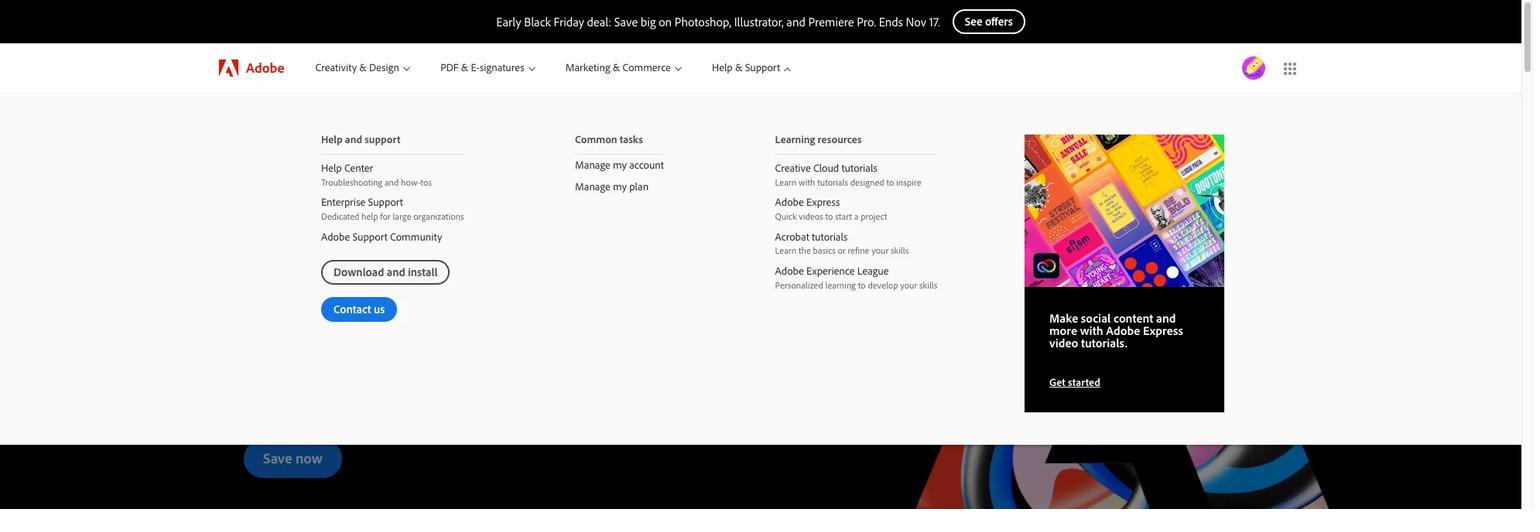 Task type: describe. For each thing, give the bounding box(es) containing it.
& for creativity
[[359, 61, 367, 74]]

social
[[1081, 311, 1111, 326]]

help and support
[[321, 132, 400, 146]]

learning resources
[[775, 132, 862, 146]]

how-
[[401, 176, 421, 188]]

support inside popup button
[[745, 61, 780, 74]]

creative cloud tutorials learn with tutorials designed to inspire adobe express quick videos to start a project acrobat tutorials learn the basics or refine your skills adobe experience league personalized learning to develop your skills
[[775, 161, 938, 291]]

marketing
[[566, 61, 610, 74]]

more
[[1050, 323, 1078, 339]]

adobe up personalized
[[775, 264, 804, 278]]

and inside make social content and more with adobe express video tutorials.
[[1157, 311, 1176, 326]]

signatures
[[480, 61, 524, 74]]

started
[[1068, 376, 1101, 390]]

marketing & commerce
[[566, 61, 671, 74]]

creativity & design
[[315, 61, 399, 74]]

experience
[[807, 264, 855, 278]]

help & support button
[[697, 43, 806, 93]]

25%
[[300, 303, 360, 344]]

big
[[641, 14, 656, 29]]

content
[[1114, 311, 1154, 326]]

commerce
[[623, 61, 671, 74]]

basics
[[813, 245, 836, 257]]

& for help
[[735, 61, 743, 74]]

resources
[[818, 132, 862, 146]]

17.
[[930, 14, 940, 29]]

videos
[[799, 211, 823, 222]]

make
[[1050, 311, 1078, 326]]

and left support
[[345, 132, 362, 146]]

save now link
[[244, 440, 342, 478]]

project
[[861, 211, 887, 222]]

e-
[[471, 61, 480, 74]]

1 vertical spatial support
[[368, 195, 403, 209]]

creativity
[[315, 61, 357, 74]]

adobe express image
[[1025, 135, 1225, 287]]

large
[[393, 211, 411, 222]]

1 vertical spatial save
[[263, 449, 292, 468]]

community
[[390, 230, 442, 244]]

& for pdf
[[461, 61, 469, 74]]

now
[[296, 449, 323, 468]]

express inside make social content and more with adobe express video tutorials.
[[1143, 323, 1184, 339]]

0 horizontal spatial skills
[[891, 245, 909, 257]]

support
[[365, 132, 400, 146]]

troubleshooting
[[321, 176, 383, 188]]

learning
[[775, 132, 815, 146]]

help
[[362, 211, 378, 222]]

0 vertical spatial to
[[887, 176, 894, 188]]

start
[[835, 211, 852, 222]]

cloud
[[814, 161, 839, 175]]

nov
[[906, 14, 927, 29]]

adobe support community link
[[296, 227, 489, 248]]

designed
[[851, 176, 885, 188]]

1 vertical spatial your
[[900, 279, 918, 291]]

help inside the help center troubleshooting and how-tos enterprise support dedicated help for large organizations adobe support community
[[321, 161, 342, 175]]

premiere
[[809, 14, 854, 29]]

get started
[[1050, 376, 1101, 390]]

pdf
[[441, 61, 459, 74]]

center
[[344, 161, 373, 175]]

help for help & support
[[712, 61, 733, 74]]

adobe left creativity
[[246, 59, 284, 77]]

adobe inside the help center troubleshooting and how-tos enterprise support dedicated help for large organizations adobe support community
[[321, 230, 350, 244]]

make social content and more with adobe express video tutorials. group
[[0, 93, 1522, 445]]

video
[[1050, 335, 1079, 351]]

refine
[[848, 245, 870, 257]]

black for save
[[524, 14, 551, 29]]

acrobat
[[775, 230, 810, 244]]

2 vertical spatial tutorials
[[812, 230, 848, 244]]

tasks
[[620, 132, 643, 146]]

help center troubleshooting and how-tos enterprise support dedicated help for large organizations adobe support community
[[321, 161, 464, 244]]

ends
[[879, 14, 903, 29]]

1 manage from the top
[[575, 158, 611, 172]]

make social content and more with adobe express video tutorials.
[[1050, 311, 1184, 351]]



Task type: vqa. For each thing, say whether or not it's contained in the screenshot.
Help Center Troubleshooting and how-tos Enterprise Support Dedicated help for large organizations Adobe Support Community
yes



Task type: locate. For each thing, give the bounding box(es) containing it.
support up for
[[368, 195, 403, 209]]

your right refine
[[872, 245, 889, 257]]

4 & from the left
[[735, 61, 743, 74]]

& right marketing
[[613, 61, 620, 74]]

1 horizontal spatial early
[[496, 14, 521, 29]]

tutorials up designed
[[842, 161, 878, 175]]

early for early black friday deal: save big on photoshop, illustrator, and premiere pro. ends nov 17.
[[496, 14, 521, 29]]

0 horizontal spatial save
[[263, 449, 292, 468]]

early
[[496, 14, 521, 29], [244, 269, 314, 310]]

0 vertical spatial support
[[745, 61, 780, 74]]

friday
[[554, 14, 584, 29], [402, 269, 487, 310]]

deal:
[[587, 14, 612, 29]]

2 horizontal spatial to
[[887, 176, 894, 188]]

skills right develop
[[920, 279, 938, 291]]

with right more
[[1080, 323, 1104, 339]]

get
[[244, 303, 292, 344], [1050, 376, 1066, 390]]

manage my account link
[[550, 155, 689, 176]]

0 vertical spatial skills
[[891, 245, 909, 257]]

1 my from the top
[[613, 158, 627, 172]]

0 vertical spatial manage
[[575, 158, 611, 172]]

learn down acrobat
[[775, 245, 797, 257]]

photoshop,
[[675, 14, 732, 29]]

& down 'illustrator,'
[[735, 61, 743, 74]]

organizations
[[414, 211, 464, 222]]

pdf & e-signatures button
[[425, 43, 550, 93]]

my up manage my plan link at the top of page
[[613, 158, 627, 172]]

enterprise
[[321, 195, 366, 209]]

0 horizontal spatial to
[[826, 211, 833, 222]]

1 vertical spatial black
[[321, 269, 395, 310]]

friday for deal:
[[554, 14, 584, 29]]

3 & from the left
[[613, 61, 620, 74]]

2 & from the left
[[461, 61, 469, 74]]

common
[[575, 132, 617, 146]]

get inside early black friday deal. get 25% off.
[[244, 303, 292, 344]]

tos
[[421, 176, 432, 188]]

black up signatures
[[524, 14, 551, 29]]

2 vertical spatial to
[[858, 279, 866, 291]]

1 vertical spatial get
[[1050, 376, 1066, 390]]

and left premiere
[[787, 14, 806, 29]]

0 horizontal spatial get
[[244, 303, 292, 344]]

manage my plan link
[[550, 176, 689, 198]]

personalized
[[775, 279, 823, 291]]

adobe up quick
[[775, 195, 804, 209]]

1 horizontal spatial skills
[[920, 279, 938, 291]]

friday for deal.
[[402, 269, 487, 310]]

1 vertical spatial early
[[244, 269, 314, 310]]

0 vertical spatial black
[[524, 14, 551, 29]]

help for help and support
[[321, 132, 343, 146]]

to left start
[[826, 211, 833, 222]]

& left design
[[359, 61, 367, 74]]

help & support
[[712, 61, 780, 74]]

0 vertical spatial tutorials
[[842, 161, 878, 175]]

1 horizontal spatial to
[[858, 279, 866, 291]]

early black friday deal: save big on photoshop, illustrator, and premiere pro. ends nov 17.
[[496, 14, 940, 29]]

creative
[[775, 161, 811, 175]]

0 vertical spatial my
[[613, 158, 627, 172]]

adobe inside make social content and more with adobe express video tutorials.
[[1106, 323, 1140, 339]]

help inside popup button
[[712, 61, 733, 74]]

0 horizontal spatial early
[[244, 269, 314, 310]]

0 horizontal spatial with
[[799, 176, 816, 188]]

0 vertical spatial with
[[799, 176, 816, 188]]

deal.
[[494, 269, 560, 310]]

1 horizontal spatial express
[[1143, 323, 1184, 339]]

creativity & design button
[[300, 43, 425, 93]]

pro.
[[857, 14, 876, 29]]

save left big at the left top
[[614, 14, 638, 29]]

0 vertical spatial friday
[[554, 14, 584, 29]]

0 horizontal spatial your
[[872, 245, 889, 257]]

0 vertical spatial early
[[496, 14, 521, 29]]

1 vertical spatial friday
[[402, 269, 487, 310]]

plan
[[630, 179, 649, 193]]

1 & from the left
[[359, 61, 367, 74]]

off.
[[367, 303, 410, 344]]

1 horizontal spatial black
[[524, 14, 551, 29]]

0 vertical spatial save
[[614, 14, 638, 29]]

friday left deal:
[[554, 14, 584, 29]]

1 vertical spatial my
[[613, 179, 627, 193]]

adobe down dedicated
[[321, 230, 350, 244]]

learn down 'creative'
[[775, 176, 797, 188]]

manage
[[575, 158, 611, 172], [575, 179, 611, 193]]

on
[[659, 14, 672, 29]]

1 horizontal spatial friday
[[554, 14, 584, 29]]

friday down community
[[402, 269, 487, 310]]

1 horizontal spatial with
[[1080, 323, 1104, 339]]

black inside early black friday deal. get 25% off.
[[321, 269, 395, 310]]

0 vertical spatial your
[[872, 245, 889, 257]]

0 horizontal spatial express
[[807, 195, 840, 209]]

my
[[613, 158, 627, 172], [613, 179, 627, 193]]

& inside popup button
[[735, 61, 743, 74]]

and right content
[[1157, 311, 1176, 326]]

get started link
[[1050, 376, 1101, 390]]

save left now
[[263, 449, 292, 468]]

0 vertical spatial get
[[244, 303, 292, 344]]

1 vertical spatial with
[[1080, 323, 1104, 339]]

dedicated
[[321, 211, 359, 222]]

& inside dropdown button
[[359, 61, 367, 74]]

2 vertical spatial help
[[321, 161, 342, 175]]

0 vertical spatial help
[[712, 61, 733, 74]]

0 horizontal spatial friday
[[402, 269, 487, 310]]

quick
[[775, 211, 797, 222]]

and inside the help center troubleshooting and how-tos enterprise support dedicated help for large organizations adobe support community
[[385, 176, 399, 188]]

black
[[524, 14, 551, 29], [321, 269, 395, 310]]

marketing & commerce button
[[550, 43, 697, 93]]

1 vertical spatial help
[[321, 132, 343, 146]]

with inside make social content and more with adobe express video tutorials.
[[1080, 323, 1104, 339]]

express inside creative cloud tutorials learn with tutorials designed to inspire adobe express quick videos to start a project acrobat tutorials learn the basics or refine your skills adobe experience league personalized learning to develop your skills
[[807, 195, 840, 209]]

manage down manage my account link
[[575, 179, 611, 193]]

get left 25%
[[244, 303, 292, 344]]

skills up develop
[[891, 245, 909, 257]]

get inside make social content and more with adobe express video tutorials. group
[[1050, 376, 1066, 390]]

common tasks
[[575, 132, 643, 146]]

1 horizontal spatial save
[[614, 14, 638, 29]]

& left e-
[[461, 61, 469, 74]]

and left how-
[[385, 176, 399, 188]]

learning
[[826, 279, 856, 291]]

2 learn from the top
[[775, 245, 797, 257]]

my left plan on the top left of page
[[613, 179, 627, 193]]

illustrator,
[[734, 14, 784, 29]]

1 vertical spatial skills
[[920, 279, 938, 291]]

1 vertical spatial tutorials
[[818, 176, 848, 188]]

a
[[854, 211, 859, 222]]

express right tutorials.
[[1143, 323, 1184, 339]]

manage my account manage my plan
[[575, 158, 664, 193]]

with
[[799, 176, 816, 188], [1080, 323, 1104, 339]]

league
[[857, 264, 889, 278]]

early inside early black friday deal. get 25% off.
[[244, 269, 314, 310]]

black for get
[[321, 269, 395, 310]]

or
[[838, 245, 846, 257]]

tutorials up basics
[[812, 230, 848, 244]]

1 horizontal spatial get
[[1050, 376, 1066, 390]]

early black friday deal. get 25% off.
[[244, 269, 560, 344]]

the
[[799, 245, 811, 257]]

save
[[614, 14, 638, 29], [263, 449, 292, 468]]

0 vertical spatial express
[[807, 195, 840, 209]]

inspire
[[896, 176, 922, 188]]

express up videos
[[807, 195, 840, 209]]

& for marketing
[[613, 61, 620, 74]]

to
[[887, 176, 894, 188], [826, 211, 833, 222], [858, 279, 866, 291]]

tutorials down cloud
[[818, 176, 848, 188]]

black down adobe support community link
[[321, 269, 395, 310]]

account
[[630, 158, 664, 172]]

support down help at the top left of the page
[[353, 230, 388, 244]]

to down league
[[858, 279, 866, 291]]

with inside creative cloud tutorials learn with tutorials designed to inspire adobe express quick videos to start a project acrobat tutorials learn the basics or refine your skills adobe experience league personalized learning to develop your skills
[[799, 176, 816, 188]]

1 vertical spatial manage
[[575, 179, 611, 193]]

adobe
[[246, 59, 284, 77], [775, 195, 804, 209], [321, 230, 350, 244], [775, 264, 804, 278], [1106, 323, 1140, 339]]

0 vertical spatial learn
[[775, 176, 797, 188]]

adobe link
[[204, 43, 300, 93]]

skills
[[891, 245, 909, 257], [920, 279, 938, 291]]

early for early black friday deal. get 25% off.
[[244, 269, 314, 310]]

2 manage from the top
[[575, 179, 611, 193]]

learn
[[775, 176, 797, 188], [775, 245, 797, 257]]

and
[[787, 14, 806, 29], [345, 132, 362, 146], [385, 176, 399, 188], [1157, 311, 1176, 326]]

1 vertical spatial learn
[[775, 245, 797, 257]]

friday inside early black friday deal. get 25% off.
[[402, 269, 487, 310]]

save now
[[263, 449, 323, 468]]

with down 'creative'
[[799, 176, 816, 188]]

to left inspire
[[887, 176, 894, 188]]

support
[[745, 61, 780, 74], [368, 195, 403, 209], [353, 230, 388, 244]]

adobe right more
[[1106, 323, 1140, 339]]

your right develop
[[900, 279, 918, 291]]

1 vertical spatial express
[[1143, 323, 1184, 339]]

design
[[369, 61, 399, 74]]

1 vertical spatial to
[[826, 211, 833, 222]]

1 learn from the top
[[775, 176, 797, 188]]

support down 'illustrator,'
[[745, 61, 780, 74]]

tutorials
[[842, 161, 878, 175], [818, 176, 848, 188], [812, 230, 848, 244]]

help
[[712, 61, 733, 74], [321, 132, 343, 146], [321, 161, 342, 175]]

tutorials.
[[1081, 335, 1128, 351]]

manage down common
[[575, 158, 611, 172]]

express
[[807, 195, 840, 209], [1143, 323, 1184, 339]]

get left started
[[1050, 376, 1066, 390]]

develop
[[868, 279, 898, 291]]

0 horizontal spatial black
[[321, 269, 395, 310]]

for
[[380, 211, 391, 222]]

2 my from the top
[[613, 179, 627, 193]]

2 vertical spatial support
[[353, 230, 388, 244]]

1 horizontal spatial your
[[900, 279, 918, 291]]

your
[[872, 245, 889, 257], [900, 279, 918, 291]]

pdf & e-signatures
[[441, 61, 524, 74]]



